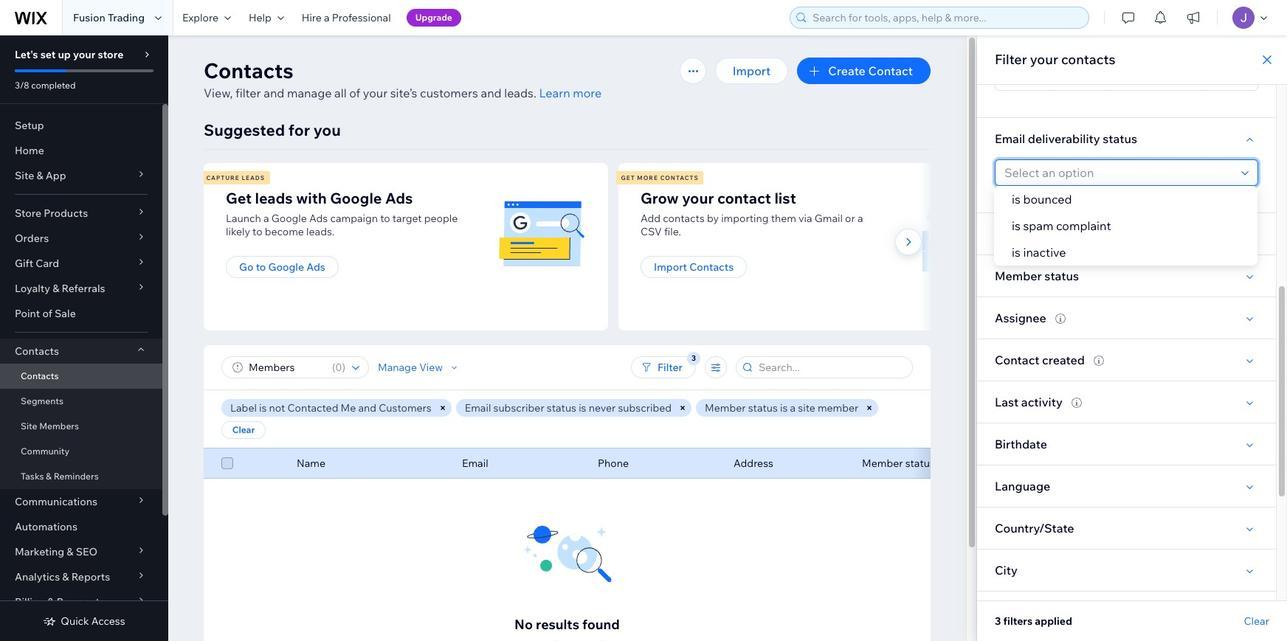 Task type: describe. For each thing, give the bounding box(es) containing it.
setup link
[[0, 113, 162, 138]]

view,
[[204, 86, 233, 100]]

results
[[536, 616, 579, 633]]

not
[[269, 402, 285, 415]]

language
[[995, 479, 1051, 494]]

more
[[637, 174, 658, 182]]

gmail
[[815, 212, 843, 225]]

0
[[335, 361, 342, 374]]

Unsaved view field
[[244, 357, 328, 378]]

site for site members
[[21, 421, 37, 432]]

for
[[289, 120, 310, 140]]

import for import contacts
[[654, 261, 687, 274]]

filter button
[[631, 357, 696, 379]]

filter your contacts
[[995, 51, 1116, 68]]

gift card
[[15, 257, 59, 270]]

target
[[393, 212, 422, 225]]

name
[[297, 457, 326, 470]]

1 horizontal spatial clear button
[[1244, 615, 1270, 628]]

hire a professional
[[302, 11, 391, 24]]

customers
[[379, 402, 432, 415]]

tasks & reminders
[[21, 471, 99, 482]]

completed
[[31, 80, 76, 91]]

gift card button
[[0, 251, 162, 276]]

manage
[[378, 361, 417, 374]]

create
[[828, 63, 866, 78]]

marketing & seo
[[15, 546, 98, 559]]

loyalty & referrals
[[15, 282, 105, 295]]

communications
[[15, 495, 97, 509]]

complaint
[[1056, 219, 1111, 233]]

store products button
[[0, 201, 162, 226]]

3/8 completed
[[15, 80, 76, 91]]

payments
[[57, 596, 105, 609]]

contacts inside dropdown button
[[15, 345, 59, 358]]

site & app button
[[0, 163, 162, 188]]

clear for the right clear button
[[1244, 615, 1270, 628]]

import contacts button
[[641, 256, 747, 278]]

is bounced
[[1012, 192, 1072, 207]]

1 horizontal spatial phone
[[995, 227, 1031, 241]]

is left not
[[259, 402, 267, 415]]

store
[[98, 48, 124, 61]]

contacts link
[[0, 364, 162, 389]]

let's set up your store
[[15, 48, 124, 61]]

home
[[15, 144, 44, 157]]

leads. inside contacts view, filter and manage all of your site's customers and leads. learn more
[[504, 86, 537, 100]]

orders
[[15, 232, 49, 245]]

email for email subscriber status is never subscribed
[[465, 402, 491, 415]]

more
[[573, 86, 602, 100]]

contacts inside button
[[690, 261, 734, 274]]

3 filters applied
[[995, 615, 1073, 628]]

quick access
[[61, 615, 125, 628]]

1 select an option field from the top
[[1000, 65, 1237, 90]]

to inside go to google ads button
[[256, 261, 266, 274]]

become
[[265, 225, 304, 238]]

set
[[40, 48, 56, 61]]

0 horizontal spatial clear button
[[221, 422, 266, 439]]

referrals
[[62, 282, 105, 295]]

& for billing
[[47, 596, 54, 609]]

a inside grow your contact list add contacts by importing them via gmail or a csv file.
[[858, 212, 863, 225]]

never
[[589, 402, 616, 415]]

list containing get leads with google ads
[[202, 163, 1029, 331]]

list box containing is bounced
[[994, 186, 1258, 266]]

import button
[[715, 58, 789, 84]]

filters
[[1004, 615, 1033, 628]]

hire
[[302, 11, 322, 24]]

products
[[44, 207, 88, 220]]

contacts
[[660, 174, 699, 182]]

point of sale
[[15, 307, 76, 320]]

member status is a site member
[[705, 402, 859, 415]]

address
[[734, 457, 774, 470]]

campaign
[[330, 212, 378, 225]]

to left target
[[380, 212, 390, 225]]

analytics & reports
[[15, 571, 110, 584]]

get
[[621, 174, 635, 182]]

is left inactive
[[1012, 245, 1021, 260]]

community link
[[0, 439, 162, 464]]

add
[[641, 212, 661, 225]]

site & app
[[15, 169, 66, 182]]

importing
[[721, 212, 769, 225]]

import contacts
[[654, 261, 734, 274]]

inactive
[[1023, 245, 1066, 260]]

site members link
[[0, 414, 162, 439]]

reports
[[71, 571, 110, 584]]

to right likely
[[253, 225, 262, 238]]

email for email deliverability status
[[995, 131, 1026, 146]]

tasks
[[21, 471, 44, 482]]

access
[[91, 615, 125, 628]]

let's
[[15, 48, 38, 61]]

members
[[39, 421, 79, 432]]

leads
[[242, 174, 265, 182]]

)
[[342, 361, 345, 374]]

billing
[[15, 596, 45, 609]]

3/8
[[15, 80, 29, 91]]

& for tasks
[[46, 471, 52, 482]]

2 vertical spatial email
[[462, 457, 488, 470]]

subscriber
[[493, 402, 545, 415]]

2 horizontal spatial member
[[995, 269, 1042, 283]]

filter for filter your contacts
[[995, 51, 1027, 68]]

home link
[[0, 138, 162, 163]]

0 horizontal spatial and
[[264, 86, 284, 100]]

is spam complaint
[[1012, 219, 1111, 233]]

sidebar element
[[0, 35, 168, 642]]



Task type: locate. For each thing, give the bounding box(es) containing it.
bounced
[[1023, 192, 1072, 207]]

1 horizontal spatial clear
[[1244, 615, 1270, 628]]

by
[[707, 212, 719, 225]]

import
[[733, 63, 771, 78], [654, 261, 687, 274]]

site
[[15, 169, 34, 182], [21, 421, 37, 432]]

site members
[[21, 421, 79, 432]]

a right or
[[858, 212, 863, 225]]

0 vertical spatial of
[[349, 86, 360, 100]]

marketing
[[15, 546, 64, 559]]

contact inside button
[[868, 63, 913, 78]]

google down the 'become'
[[268, 261, 304, 274]]

upgrade button
[[406, 9, 461, 27]]

Search for tools, apps, help & more... field
[[808, 7, 1084, 28]]

reminders
[[54, 471, 99, 482]]

0 horizontal spatial import
[[654, 261, 687, 274]]

launch
[[226, 212, 261, 225]]

ads down the "get leads with google ads launch a google ads campaign to target people likely to become leads."
[[307, 261, 325, 274]]

& left app
[[36, 169, 43, 182]]

2 select an option field from the top
[[1000, 160, 1237, 185]]

1 vertical spatial of
[[42, 307, 52, 320]]

upgrade
[[415, 12, 452, 23]]

ads down the with at top
[[309, 212, 328, 225]]

and right me
[[358, 402, 377, 415]]

google up campaign
[[330, 189, 382, 207]]

& inside dropdown button
[[67, 546, 73, 559]]

help button
[[240, 0, 293, 35]]

setup
[[15, 119, 44, 132]]

import inside button
[[654, 261, 687, 274]]

( 0 )
[[332, 361, 345, 374]]

site inside site & app popup button
[[15, 169, 34, 182]]

billing & payments button
[[0, 590, 162, 615]]

contact
[[868, 63, 913, 78], [995, 353, 1040, 368]]

google down leads
[[271, 212, 307, 225]]

billing & payments
[[15, 596, 105, 609]]

site inside site members link
[[21, 421, 37, 432]]

a left site
[[790, 402, 796, 415]]

to
[[380, 212, 390, 225], [253, 225, 262, 238], [256, 261, 266, 274]]

and
[[264, 86, 284, 100], [481, 86, 502, 100], [358, 402, 377, 415]]

& inside popup button
[[47, 596, 54, 609]]

2 vertical spatial google
[[268, 261, 304, 274]]

Select an option field
[[1000, 65, 1237, 90], [1000, 160, 1237, 185]]

1 vertical spatial google
[[271, 212, 307, 225]]

1 vertical spatial contacts
[[663, 212, 705, 225]]

& for analytics
[[62, 571, 69, 584]]

phone down never
[[598, 457, 629, 470]]

suggested
[[204, 120, 285, 140]]

leads.
[[504, 86, 537, 100], [306, 225, 335, 238]]

is left 'spam'
[[1012, 219, 1021, 233]]

& right loyalty
[[53, 282, 59, 295]]

of left sale
[[42, 307, 52, 320]]

Search... field
[[754, 357, 908, 378]]

0 vertical spatial member
[[995, 269, 1042, 283]]

0 vertical spatial ads
[[385, 189, 413, 207]]

1 horizontal spatial leads.
[[504, 86, 537, 100]]

go
[[239, 261, 254, 274]]

your inside contacts view, filter and manage all of your site's customers and leads. learn more
[[363, 86, 388, 100]]

email subscriber status is never subscribed
[[465, 402, 672, 415]]

site
[[798, 402, 816, 415]]

activity
[[1022, 395, 1063, 410]]

no
[[515, 616, 533, 633]]

and right customers
[[481, 86, 502, 100]]

analytics
[[15, 571, 60, 584]]

& for site
[[36, 169, 43, 182]]

found
[[582, 616, 620, 633]]

1 vertical spatial contact
[[995, 353, 1040, 368]]

0 horizontal spatial member status
[[862, 457, 935, 470]]

& for loyalty
[[53, 282, 59, 295]]

quick
[[61, 615, 89, 628]]

contact right create
[[868, 63, 913, 78]]

1 vertical spatial filter
[[658, 361, 683, 374]]

0 horizontal spatial member
[[705, 402, 746, 415]]

go to google ads
[[239, 261, 325, 274]]

contacts
[[204, 58, 294, 83], [690, 261, 734, 274], [15, 345, 59, 358], [21, 371, 59, 382]]

get more contacts
[[621, 174, 699, 182]]

no results found
[[515, 616, 620, 633]]

0 vertical spatial site
[[15, 169, 34, 182]]

0 horizontal spatial of
[[42, 307, 52, 320]]

me
[[341, 402, 356, 415]]

1 vertical spatial member status
[[862, 457, 935, 470]]

all
[[334, 86, 347, 100]]

1 horizontal spatial member
[[862, 457, 903, 470]]

filter
[[236, 86, 261, 100]]

member status
[[995, 269, 1079, 283], [862, 457, 935, 470]]

0 vertical spatial member status
[[995, 269, 1079, 283]]

file.
[[664, 225, 681, 238]]

professional
[[332, 11, 391, 24]]

you
[[314, 120, 341, 140]]

contact
[[717, 189, 771, 207]]

point of sale link
[[0, 301, 162, 326]]

1 vertical spatial site
[[21, 421, 37, 432]]

1 vertical spatial email
[[465, 402, 491, 415]]

card
[[36, 257, 59, 270]]

0 vertical spatial contacts
[[1061, 51, 1116, 68]]

list
[[202, 163, 1029, 331]]

your inside sidebar element
[[73, 48, 95, 61]]

contacts button
[[0, 339, 162, 364]]

loyalty & referrals button
[[0, 276, 162, 301]]

site for site & app
[[15, 169, 34, 182]]

create contact button
[[797, 58, 931, 84]]

0 horizontal spatial contacts
[[663, 212, 705, 225]]

subscribed
[[618, 402, 672, 415]]

manage view button
[[378, 361, 461, 374]]

seo
[[76, 546, 98, 559]]

sale
[[55, 307, 76, 320]]

1 vertical spatial clear button
[[1244, 615, 1270, 628]]

contacts inside grow your contact list add contacts by importing them via gmail or a csv file.
[[663, 212, 705, 225]]

city
[[995, 563, 1018, 578]]

site down segments
[[21, 421, 37, 432]]

filter inside filter button
[[658, 361, 683, 374]]

tasks & reminders link
[[0, 464, 162, 489]]

& right the billing
[[47, 596, 54, 609]]

&
[[36, 169, 43, 182], [53, 282, 59, 295], [46, 471, 52, 482], [67, 546, 73, 559], [62, 571, 69, 584], [47, 596, 54, 609]]

grow
[[641, 189, 679, 207]]

0 vertical spatial import
[[733, 63, 771, 78]]

people
[[424, 212, 458, 225]]

suggested for you
[[204, 120, 341, 140]]

explore
[[182, 11, 218, 24]]

is left site
[[780, 402, 788, 415]]

1 horizontal spatial contacts
[[1061, 51, 1116, 68]]

fusion trading
[[73, 11, 145, 24]]

grow your contact list add contacts by importing them via gmail or a csv file.
[[641, 189, 863, 238]]

import for import
[[733, 63, 771, 78]]

list box
[[994, 186, 1258, 266]]

& for marketing
[[67, 546, 73, 559]]

segments
[[21, 396, 63, 407]]

1 vertical spatial leads.
[[306, 225, 335, 238]]

likely
[[226, 225, 250, 238]]

1 vertical spatial import
[[654, 261, 687, 274]]

2 vertical spatial ads
[[307, 261, 325, 274]]

manage
[[287, 86, 332, 100]]

contacts inside contacts view, filter and manage all of your site's customers and leads. learn more
[[204, 58, 294, 83]]

0 vertical spatial phone
[[995, 227, 1031, 241]]

1 horizontal spatial contact
[[995, 353, 1040, 368]]

to right go
[[256, 261, 266, 274]]

0 vertical spatial leads.
[[504, 86, 537, 100]]

0 horizontal spatial leads.
[[306, 225, 335, 238]]

1 vertical spatial member
[[705, 402, 746, 415]]

contacts down by at the right top of page
[[690, 261, 734, 274]]

leads. left learn
[[504, 86, 537, 100]]

phone up is inactive
[[995, 227, 1031, 241]]

0 vertical spatial clear
[[232, 424, 255, 436]]

& left seo
[[67, 546, 73, 559]]

email deliverability status
[[995, 131, 1138, 146]]

capture leads
[[206, 174, 265, 182]]

quick access button
[[43, 615, 125, 628]]

0 horizontal spatial filter
[[658, 361, 683, 374]]

view
[[419, 361, 443, 374]]

1 horizontal spatial of
[[349, 86, 360, 100]]

of inside contacts view, filter and manage all of your site's customers and leads. learn more
[[349, 86, 360, 100]]

0 vertical spatial select an option field
[[1000, 65, 1237, 90]]

a right hire
[[324, 11, 330, 24]]

1 vertical spatial phone
[[598, 457, 629, 470]]

community
[[21, 446, 70, 457]]

of inside point of sale link
[[42, 307, 52, 320]]

0 horizontal spatial contact
[[868, 63, 913, 78]]

1 horizontal spatial filter
[[995, 51, 1027, 68]]

your inside grow your contact list add contacts by importing them via gmail or a csv file.
[[682, 189, 714, 207]]

contacts down point of sale
[[15, 345, 59, 358]]

is left never
[[579, 402, 587, 415]]

0 vertical spatial email
[[995, 131, 1026, 146]]

0 vertical spatial google
[[330, 189, 382, 207]]

1 horizontal spatial import
[[733, 63, 771, 78]]

leads. inside the "get leads with google ads launch a google ads campaign to target people likely to become leads."
[[306, 225, 335, 238]]

clear button
[[221, 422, 266, 439], [1244, 615, 1270, 628]]

contact created
[[995, 353, 1085, 368]]

or
[[845, 212, 855, 225]]

contacts view, filter and manage all of your site's customers and leads. learn more
[[204, 58, 602, 100]]

1 vertical spatial select an option field
[[1000, 160, 1237, 185]]

0 vertical spatial clear button
[[221, 422, 266, 439]]

2 vertical spatial member
[[862, 457, 903, 470]]

contacts up filter
[[204, 58, 294, 83]]

marketing & seo button
[[0, 540, 162, 565]]

last
[[995, 395, 1019, 410]]

a inside the "get leads with google ads launch a google ads campaign to target people likely to become leads."
[[264, 212, 269, 225]]

clear
[[232, 424, 255, 436], [1244, 615, 1270, 628]]

google inside go to google ads button
[[268, 261, 304, 274]]

manage view
[[378, 361, 443, 374]]

0 vertical spatial contact
[[868, 63, 913, 78]]

automations link
[[0, 515, 162, 540]]

filter for filter
[[658, 361, 683, 374]]

0 horizontal spatial phone
[[598, 457, 629, 470]]

last activity
[[995, 395, 1063, 410]]

1 vertical spatial ads
[[309, 212, 328, 225]]

& right tasks
[[46, 471, 52, 482]]

segments link
[[0, 389, 162, 414]]

contacts up segments
[[21, 371, 59, 382]]

0 vertical spatial filter
[[995, 51, 1027, 68]]

assignee
[[995, 311, 1047, 326]]

clear inside button
[[232, 424, 255, 436]]

1 horizontal spatial member status
[[995, 269, 1079, 283]]

contact down assignee
[[995, 353, 1040, 368]]

of right all
[[349, 86, 360, 100]]

and right filter
[[264, 86, 284, 100]]

import inside 'button'
[[733, 63, 771, 78]]

1 vertical spatial clear
[[1244, 615, 1270, 628]]

up
[[58, 48, 71, 61]]

1 horizontal spatial and
[[358, 402, 377, 415]]

label
[[230, 402, 257, 415]]

loyalty
[[15, 282, 50, 295]]

is
[[1012, 192, 1021, 207], [1012, 219, 1021, 233], [1012, 245, 1021, 260], [259, 402, 267, 415], [579, 402, 587, 415], [780, 402, 788, 415]]

2 horizontal spatial and
[[481, 86, 502, 100]]

clear for leftmost clear button
[[232, 424, 255, 436]]

a down leads
[[264, 212, 269, 225]]

ads inside button
[[307, 261, 325, 274]]

site down home
[[15, 169, 34, 182]]

leads. down the with at top
[[306, 225, 335, 238]]

None checkbox
[[221, 455, 233, 472]]

is left bounced
[[1012, 192, 1021, 207]]

& left reports
[[62, 571, 69, 584]]

capture
[[206, 174, 240, 182]]

csv
[[641, 225, 662, 238]]

0 horizontal spatial clear
[[232, 424, 255, 436]]

learn
[[539, 86, 570, 100]]

ads up target
[[385, 189, 413, 207]]



